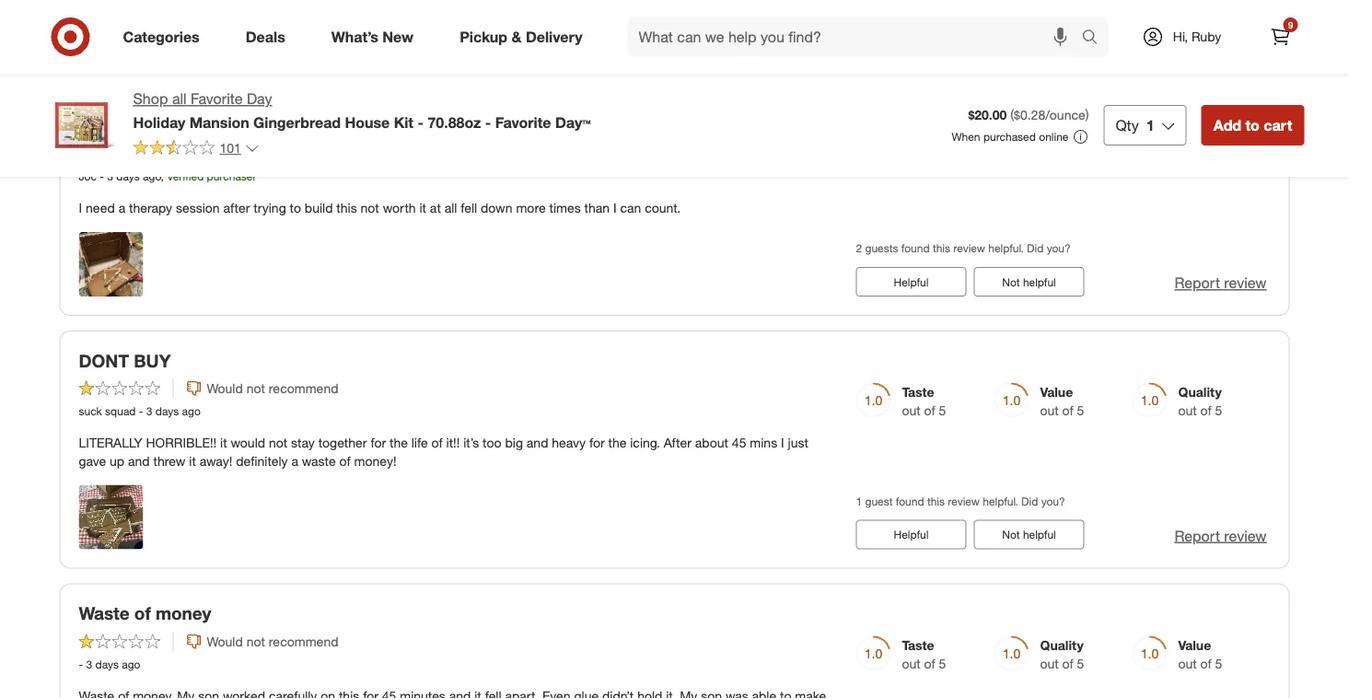 Task type: describe. For each thing, give the bounding box(es) containing it.
pickup & delivery
[[460, 28, 583, 46]]

away!
[[200, 453, 233, 469]]

image of holiday mansion gingerbread house kit - 70.88oz - favorite day™ image
[[45, 88, 118, 162]]

101 link
[[133, 139, 260, 160]]

guest
[[866, 494, 893, 508]]

on
[[211, 44, 226, 60]]

house
[[345, 113, 390, 131]]

can
[[621, 200, 642, 216]]

0 horizontal spatial a
[[119, 200, 125, 216]]

icing.
[[630, 435, 661, 451]]

0 vertical spatial quality
[[1179, 384, 1222, 400]]

101
[[220, 140, 241, 156]]

buy
[[134, 350, 171, 371]]

pickup
[[460, 28, 508, 46]]

helpful?
[[974, 6, 1013, 20]]

i need a therapy session after trying to build this not worth it at all fell down more times than i can count.
[[79, 200, 681, 216]]

- down "waste"
[[79, 657, 83, 671]]

helpful. for dont buy
[[983, 494, 1019, 508]]

1 helpful from the top
[[1024, 40, 1057, 54]]

helpful for worst
[[1024, 275, 1057, 289]]

1 vertical spatial 3
[[146, 404, 152, 418]]

not for dont buy
[[247, 380, 265, 396]]

waste
[[79, 603, 130, 624]]

categories link
[[107, 17, 223, 57]]

mins
[[750, 435, 778, 451]]

best
[[736, 26, 761, 42]]

helpful. for worst
[[989, 241, 1024, 255]]

0 horizontal spatial value out of 5
[[1041, 384, 1085, 418]]

search
[[1074, 30, 1118, 48]]

as
[[142, 44, 156, 60]]

build
[[305, 200, 333, 216]]

up
[[110, 453, 125, 469]]

find
[[897, 6, 916, 20]]

/ounce
[[1046, 107, 1086, 123]]

1 vertical spatial it
[[220, 435, 227, 451]]

times
[[550, 200, 581, 216]]

would
[[231, 435, 265, 451]]

two
[[349, 26, 370, 42]]

to right 'arrived'
[[124, 26, 135, 42]]

helpful button for dont buy
[[856, 520, 967, 550]]

had
[[421, 26, 443, 42]]

joc
[[79, 169, 97, 183]]

- right kit
[[418, 113, 424, 131]]

1 horizontal spatial value
[[1179, 637, 1212, 653]]

but
[[661, 26, 680, 42]]

9 link
[[1261, 17, 1301, 57]]

0 vertical spatial it
[[420, 200, 427, 216]]

arrived
[[79, 26, 120, 42]]

0 horizontal spatial and
[[128, 453, 150, 469]]

1 vertical spatial quality
[[1041, 637, 1084, 653]]

taste out of 5 for value
[[902, 384, 947, 418]]

not for dont buy
[[1003, 528, 1020, 542]]

multiple
[[447, 26, 492, 42]]

not helpful for dont buy
[[1003, 528, 1057, 542]]

2
[[856, 241, 863, 255]]

arrived to our house with 4 pieces broken and two of them had multiple breaks. super disappointing but tried our best to salvage the pieces as we were on a deadline.
[[79, 26, 824, 60]]

helpful for dont buy
[[894, 528, 929, 542]]

report for dont buy
[[1175, 527, 1221, 545]]

1 horizontal spatial pieces
[[238, 26, 276, 42]]

0 horizontal spatial 1
[[856, 494, 863, 508]]

trying
[[254, 200, 286, 216]]

definitely
[[236, 453, 288, 469]]

What can we help you find? suggestions appear below search field
[[628, 17, 1087, 57]]

i inside literally horrible!! it would not stay together for the life of it!! it's too big and heavy for the icing. after about 45 mins i just gave up and threw it away! definitely a waste of money!
[[781, 435, 785, 451]]

9
[[1289, 19, 1294, 30]]

hi, ruby
[[1174, 29, 1222, 45]]

deadline.
[[240, 44, 292, 60]]

report review for worst
[[1175, 274, 1267, 292]]

verified
[[167, 169, 204, 183]]

2 horizontal spatial the
[[609, 435, 627, 451]]

1 report from the top
[[1175, 39, 1221, 57]]

- right squad
[[139, 404, 143, 418]]

all inside shop all favorite day holiday mansion gingerbread house kit - 70.88oz - favorite day™
[[172, 90, 187, 108]]

0 horizontal spatial value
[[1041, 384, 1074, 400]]

house
[[161, 26, 196, 42]]

suck squad - 3 days ago
[[79, 404, 201, 418]]

found for dont buy
[[896, 494, 925, 508]]

would for worst
[[207, 145, 243, 161]]

about
[[695, 435, 729, 451]]

categories
[[123, 28, 200, 46]]

need
[[86, 200, 115, 216]]

we
[[159, 44, 176, 60]]

literally
[[79, 435, 142, 451]]

taste for value
[[902, 384, 935, 400]]

0 horizontal spatial favorite
[[191, 90, 243, 108]]

pickup & delivery link
[[444, 17, 606, 57]]

deals
[[246, 28, 285, 46]]

this for did
[[919, 6, 936, 20]]

1 for from the left
[[371, 435, 386, 451]]

report review for dont buy
[[1175, 527, 1267, 545]]

delivery
[[526, 28, 583, 46]]

- right 70.88oz in the top of the page
[[485, 113, 491, 131]]

too
[[483, 435, 502, 451]]

2 vertical spatial it
[[189, 453, 196, 469]]

report review button for worst
[[1175, 273, 1267, 294]]

1 not helpful button from the top
[[974, 32, 1085, 62]]

big
[[505, 435, 523, 451]]

deals link
[[230, 17, 308, 57]]

holiday
[[133, 113, 186, 131]]

0 horizontal spatial i
[[79, 200, 82, 216]]

shop
[[133, 90, 168, 108]]

after
[[664, 435, 692, 451]]

0 vertical spatial did
[[856, 6, 873, 20]]

recommend for dont buy
[[269, 380, 339, 396]]

not helpful for worst
[[1003, 275, 1057, 289]]

report for worst
[[1175, 274, 1221, 292]]

horrible!!
[[146, 435, 217, 451]]

just
[[788, 435, 809, 451]]

1 horizontal spatial i
[[614, 200, 617, 216]]

waste
[[302, 453, 336, 469]]

broken
[[280, 26, 320, 42]]

to inside add to cart button
[[1246, 116, 1260, 134]]

down
[[481, 200, 513, 216]]

0 vertical spatial days
[[116, 169, 140, 183]]

1 report review from the top
[[1175, 39, 1267, 57]]



Task type: locate. For each thing, give the bounding box(es) containing it.
would down money
[[207, 633, 243, 650]]

session
[[176, 200, 220, 216]]

1 vertical spatial report review button
[[1175, 273, 1267, 294]]

1 vertical spatial quality out of 5
[[1041, 637, 1085, 672]]

the left the life
[[390, 435, 408, 451]]

1 would not recommend from the top
[[207, 145, 339, 161]]

1 horizontal spatial our
[[714, 26, 732, 42]]

2 vertical spatial ago
[[122, 657, 141, 671]]

1 horizontal spatial quality
[[1179, 384, 1222, 400]]

1 horizontal spatial all
[[445, 200, 457, 216]]

day™
[[556, 113, 591, 131]]

more
[[516, 200, 546, 216]]

dont buy
[[79, 350, 171, 371]]

2 vertical spatial 3
[[86, 657, 92, 671]]

a inside arrived to our house with 4 pieces broken and two of them had multiple breaks. super disappointing but tried our best to salvage the pieces as we were on a deadline.
[[229, 44, 236, 60]]

1 horizontal spatial 3
[[107, 169, 113, 183]]

helpful down 1 guest found this review helpful. did you?
[[894, 528, 929, 542]]

not helpful button for dont buy
[[974, 520, 1085, 550]]

2 vertical spatial not
[[1003, 528, 1020, 542]]

helpful down the guests
[[894, 275, 929, 289]]

1 vertical spatial found
[[896, 494, 925, 508]]

not helpful down 1 guest found this review helpful. did you?
[[1003, 528, 1057, 542]]

it's
[[464, 435, 479, 451]]

0 vertical spatial recommend
[[269, 145, 339, 161]]

helpful button
[[856, 267, 967, 297], [856, 520, 967, 550]]

not for waste of money
[[247, 633, 265, 650]]

1 recommend from the top
[[269, 145, 339, 161]]

add
[[1214, 116, 1242, 134]]

not inside literally horrible!! it would not stay together for the life of it!! it's too big and heavy for the icing. after about 45 mins i just gave up and threw it away! definitely a waste of money!
[[269, 435, 288, 451]]

guest review image 1 of 1, zoom in image down need
[[79, 232, 143, 297]]

would for waste of money
[[207, 633, 243, 650]]

3 down "waste"
[[86, 657, 92, 671]]

this right the guests
[[933, 241, 951, 255]]

cart
[[1264, 116, 1293, 134]]

1 horizontal spatial and
[[323, 26, 345, 42]]

2 vertical spatial helpful
[[1024, 528, 1057, 542]]

search button
[[1074, 17, 1118, 61]]

hi,
[[1174, 29, 1189, 45]]

helpful down 1 guest found this review helpful. did you?
[[1024, 528, 1057, 542]]

days up the horrible!!
[[156, 404, 179, 418]]

2 recommend from the top
[[269, 380, 339, 396]]

report review button
[[1175, 38, 1267, 59], [1175, 273, 1267, 294], [1175, 526, 1267, 547]]

and right big at bottom
[[527, 435, 549, 451]]

report
[[1175, 39, 1221, 57], [1175, 274, 1221, 292], [1175, 527, 1221, 545]]

found right guest
[[896, 494, 925, 508]]

not helpful down "2 guests found this review helpful. did you?"
[[1003, 275, 1057, 289]]

a down stay in the left bottom of the page
[[292, 453, 298, 469]]

i left can
[[614, 200, 617, 216]]

,
[[161, 169, 164, 183]]

0 vertical spatial value out of 5
[[1041, 384, 1085, 418]]

1 horizontal spatial the
[[390, 435, 408, 451]]

$20.00 ( $0.28 /ounce )
[[969, 107, 1089, 123]]

1 vertical spatial did
[[1027, 241, 1044, 255]]

i left the just
[[781, 435, 785, 451]]

not helpful button for worst
[[974, 267, 1085, 297]]

stay
[[291, 435, 315, 451]]

than
[[585, 200, 610, 216]]

helpful button down the guests
[[856, 267, 967, 297]]

taste out of 5
[[902, 384, 947, 418], [902, 637, 947, 672]]

1 right qty
[[1147, 116, 1155, 134]]

worst
[[79, 115, 127, 136]]

guest review image 1 of 1, zoom in image
[[79, 232, 143, 297], [79, 485, 143, 550]]

-
[[418, 113, 424, 131], [485, 113, 491, 131], [100, 169, 104, 183], [139, 404, 143, 418], [79, 657, 83, 671]]

2 report review from the top
[[1175, 274, 1267, 292]]

favorite up mansion
[[191, 90, 243, 108]]

not helpful button
[[974, 32, 1085, 62], [974, 267, 1085, 297], [974, 520, 1085, 550]]

0 vertical spatial taste
[[902, 384, 935, 400]]

not helpful button down "2 guests found this review helpful. did you?"
[[974, 267, 1085, 297]]

0 vertical spatial helpful.
[[989, 241, 1024, 255]]

not helpful
[[1003, 40, 1057, 54], [1003, 275, 1057, 289], [1003, 528, 1057, 542]]

waste of money
[[79, 603, 211, 624]]

2 horizontal spatial a
[[292, 453, 298, 469]]

what's new link
[[316, 17, 437, 57]]

and right up at the left
[[128, 453, 150, 469]]

1 vertical spatial favorite
[[495, 113, 551, 131]]

heavy
[[552, 435, 586, 451]]

with
[[200, 26, 224, 42]]

3 right squad
[[146, 404, 152, 418]]

ruby
[[1192, 29, 1222, 45]]

2 horizontal spatial i
[[781, 435, 785, 451]]

qty
[[1116, 116, 1140, 134]]

0 horizontal spatial all
[[172, 90, 187, 108]]

2 not helpful button from the top
[[974, 267, 1085, 297]]

online
[[1040, 130, 1069, 144]]

when
[[952, 130, 981, 144]]

1
[[1147, 116, 1155, 134], [856, 494, 863, 508]]

our up as at the left
[[139, 26, 157, 42]]

2 vertical spatial report review button
[[1175, 526, 1267, 547]]

1 horizontal spatial a
[[229, 44, 236, 60]]

the left icing.
[[609, 435, 627, 451]]

ago down waste of money
[[122, 657, 141, 671]]

i left need
[[79, 200, 82, 216]]

3 right "joc"
[[107, 169, 113, 183]]

0 vertical spatial favorite
[[191, 90, 243, 108]]

did for dont buy
[[1022, 494, 1039, 508]]

gingerbread
[[253, 113, 341, 131]]

1 vertical spatial value
[[1179, 637, 1212, 653]]

you? for dont buy
[[1042, 494, 1066, 508]]

0 horizontal spatial pieces
[[101, 44, 139, 60]]

2 helpful from the top
[[1024, 275, 1057, 289]]

our left the best
[[714, 26, 732, 42]]

what's
[[331, 28, 379, 46]]

helpful left the search button
[[1024, 40, 1057, 54]]

guest review image 1 of 1, zoom in image down up at the left
[[79, 485, 143, 550]]

0 horizontal spatial 3
[[86, 657, 92, 671]]

1 vertical spatial recommend
[[269, 380, 339, 396]]

recommend
[[269, 145, 339, 161], [269, 380, 339, 396], [269, 633, 339, 650]]

were
[[180, 44, 208, 60]]

would up 'purchaser'
[[207, 145, 243, 161]]

this right build
[[337, 200, 357, 216]]

0 vertical spatial report
[[1175, 39, 1221, 57]]

1 horizontal spatial 1
[[1147, 116, 1155, 134]]

pieces up deadline.
[[238, 26, 276, 42]]

count.
[[645, 200, 681, 216]]

&
[[512, 28, 522, 46]]

not helpful down helpful?
[[1003, 40, 1057, 54]]

money!
[[354, 453, 397, 469]]

0 vertical spatial helpful
[[1024, 40, 1057, 54]]

what's new
[[331, 28, 414, 46]]

it
[[420, 200, 427, 216], [220, 435, 227, 451], [189, 453, 196, 469]]

this right find
[[919, 6, 936, 20]]

2 vertical spatial not helpful
[[1003, 528, 1057, 542]]

taste for quality
[[902, 637, 935, 653]]

3 report from the top
[[1175, 527, 1221, 545]]

2 vertical spatial not helpful button
[[974, 520, 1085, 550]]

3
[[107, 169, 113, 183], [146, 404, 152, 418], [86, 657, 92, 671]]

0 vertical spatial 3
[[107, 169, 113, 183]]

2 report from the top
[[1175, 274, 1221, 292]]

1 horizontal spatial it
[[220, 435, 227, 451]]

quality out of 5
[[1179, 384, 1223, 418], [1041, 637, 1085, 672]]

this right guest
[[928, 494, 945, 508]]

purchased
[[984, 130, 1037, 144]]

not helpful button down helpful?
[[974, 32, 1085, 62]]

1 helpful button from the top
[[856, 267, 967, 297]]

value
[[1041, 384, 1074, 400], [1179, 637, 1212, 653]]

1 horizontal spatial for
[[590, 435, 605, 451]]

for up money!
[[371, 435, 386, 451]]

you
[[876, 6, 894, 20]]

1 taste out of 5 from the top
[[902, 384, 947, 418]]

not for worst
[[247, 145, 265, 161]]

1 vertical spatial and
[[527, 435, 549, 451]]

it down the horrible!!
[[189, 453, 196, 469]]

0 vertical spatial would
[[207, 145, 243, 161]]

1 guest review image 1 of 1, zoom in image from the top
[[79, 232, 143, 297]]

would not recommend for dont buy
[[207, 380, 339, 396]]

4
[[227, 26, 235, 42]]

0 horizontal spatial quality
[[1041, 637, 1084, 653]]

ago up the horrible!!
[[182, 404, 201, 418]]

1 horizontal spatial quality out of 5
[[1179, 384, 1223, 418]]

recommend for worst
[[269, 145, 339, 161]]

2 guest review image 1 of 1, zoom in image from the top
[[79, 485, 143, 550]]

tried
[[684, 26, 710, 42]]

0 vertical spatial ago
[[143, 169, 161, 183]]

recommend for waste of money
[[269, 633, 339, 650]]

you? for worst
[[1047, 241, 1071, 255]]

2 horizontal spatial ago
[[182, 404, 201, 418]]

1 report review button from the top
[[1175, 38, 1267, 59]]

helpful for dont buy
[[1024, 528, 1057, 542]]

0 horizontal spatial the
[[79, 44, 97, 60]]

0 vertical spatial report review
[[1175, 39, 1267, 57]]

0 vertical spatial all
[[172, 90, 187, 108]]

1 vertical spatial taste
[[902, 637, 935, 653]]

and
[[323, 26, 345, 42], [527, 435, 549, 451], [128, 453, 150, 469]]

$20.00
[[969, 107, 1007, 123]]

0 horizontal spatial it
[[189, 453, 196, 469]]

helpful button for worst
[[856, 267, 967, 297]]

to right the best
[[765, 26, 776, 42]]

1 vertical spatial a
[[119, 200, 125, 216]]

1 vertical spatial not helpful
[[1003, 275, 1057, 289]]

gave
[[79, 453, 106, 469]]

3 not helpful button from the top
[[974, 520, 1085, 550]]

2 would from the top
[[207, 380, 243, 396]]

not down helpful?
[[1003, 40, 1020, 54]]

5
[[939, 402, 947, 418], [1078, 402, 1085, 418], [1216, 402, 1223, 418], [939, 655, 947, 672], [1078, 655, 1085, 672], [1216, 655, 1223, 672]]

suck
[[79, 404, 102, 418]]

the down 'arrived'
[[79, 44, 97, 60]]

helpful for worst
[[894, 275, 929, 289]]

guests
[[866, 241, 899, 255]]

found
[[902, 241, 930, 255], [896, 494, 925, 508]]

would for dont buy
[[207, 380, 243, 396]]

1 vertical spatial value out of 5
[[1179, 637, 1223, 672]]

guest review image 1 of 1, zoom in image for worst
[[79, 232, 143, 297]]

1 would from the top
[[207, 145, 243, 161]]

0 vertical spatial helpful button
[[856, 267, 967, 297]]

report review button for dont buy
[[1175, 526, 1267, 547]]

2 vertical spatial and
[[128, 453, 150, 469]]

would up would
[[207, 380, 243, 396]]

for
[[371, 435, 386, 451], [590, 435, 605, 451]]

3 report review button from the top
[[1175, 526, 1267, 547]]

2 not helpful from the top
[[1003, 275, 1057, 289]]

0 vertical spatial would not recommend
[[207, 145, 339, 161]]

this
[[919, 6, 936, 20], [337, 200, 357, 216], [933, 241, 951, 255], [928, 494, 945, 508]]

at
[[430, 200, 441, 216]]

to right add
[[1246, 116, 1260, 134]]

1 not helpful from the top
[[1003, 40, 1057, 54]]

0 horizontal spatial quality out of 5
[[1041, 637, 1085, 672]]

this for 2
[[933, 241, 951, 255]]

guest review image 1 of 1, zoom in image for dont buy
[[79, 485, 143, 550]]

not
[[1003, 40, 1020, 54], [1003, 275, 1020, 289], [1003, 528, 1020, 542]]

not helpful button down 1 guest found this review helpful. did you?
[[974, 520, 1085, 550]]

days left the ,
[[116, 169, 140, 183]]

2 vertical spatial did
[[1022, 494, 1039, 508]]

1 vertical spatial helpful
[[1024, 275, 1057, 289]]

1 helpful from the top
[[894, 275, 929, 289]]

ago up the therapy
[[143, 169, 161, 183]]

1 vertical spatial 1
[[856, 494, 863, 508]]

disappointing
[[579, 26, 658, 42]]

1 left guest
[[856, 494, 863, 508]]

2 horizontal spatial 3
[[146, 404, 152, 418]]

0 vertical spatial taste out of 5
[[902, 384, 947, 418]]

of
[[373, 26, 385, 42], [925, 402, 936, 418], [1063, 402, 1074, 418], [1201, 402, 1212, 418], [432, 435, 443, 451], [340, 453, 351, 469], [134, 603, 151, 624], [925, 655, 936, 672], [1063, 655, 1074, 672], [1201, 655, 1212, 672]]

to
[[124, 26, 135, 42], [765, 26, 776, 42], [1246, 116, 1260, 134], [290, 200, 301, 216]]

0 vertical spatial not helpful button
[[974, 32, 1085, 62]]

0 vertical spatial found
[[902, 241, 930, 255]]

it left "at"
[[420, 200, 427, 216]]

our
[[139, 26, 157, 42], [714, 26, 732, 42]]

found right the guests
[[902, 241, 930, 255]]

- right "joc"
[[100, 169, 104, 183]]

did you find this review helpful?
[[856, 6, 1013, 20]]

0 horizontal spatial for
[[371, 435, 386, 451]]

salvage
[[780, 26, 824, 42]]

45
[[732, 435, 747, 451]]

1 vertical spatial you?
[[1042, 494, 1066, 508]]

dont
[[79, 350, 129, 371]]

0 vertical spatial report review button
[[1175, 38, 1267, 59]]

fell
[[461, 200, 477, 216]]

2 vertical spatial days
[[95, 657, 119, 671]]

favorite
[[191, 90, 243, 108], [495, 113, 551, 131]]

purchaser
[[207, 169, 257, 183]]

1 horizontal spatial ago
[[143, 169, 161, 183]]

1 vertical spatial helpful button
[[856, 520, 967, 550]]

1 vertical spatial would
[[207, 380, 243, 396]]

2 would not recommend from the top
[[207, 380, 339, 396]]

therapy
[[129, 200, 172, 216]]

1 our from the left
[[139, 26, 157, 42]]

did for worst
[[1027, 241, 1044, 255]]

a right on
[[229, 44, 236, 60]]

for right 'heavy'
[[590, 435, 605, 451]]

not down 1 guest found this review helpful. did you?
[[1003, 528, 1020, 542]]

1 taste from the top
[[902, 384, 935, 400]]

2 horizontal spatial it
[[420, 200, 427, 216]]

1 vertical spatial days
[[156, 404, 179, 418]]

a inside literally horrible!! it would not stay together for the life of it!! it's too big and heavy for the icing. after about 45 mins i just gave up and threw it away! definitely a waste of money!
[[292, 453, 298, 469]]

the inside arrived to our house with 4 pieces broken and two of them had multiple breaks. super disappointing but tried our best to salvage the pieces as we were on a deadline.
[[79, 44, 97, 60]]

1 horizontal spatial value out of 5
[[1179, 637, 1223, 672]]

and inside arrived to our house with 4 pieces broken and two of them had multiple breaks. super disappointing but tried our best to salvage the pieces as we were on a deadline.
[[323, 26, 345, 42]]

joc - 3 days ago , verified purchaser
[[79, 169, 257, 183]]

2 for from the left
[[590, 435, 605, 451]]

of inside arrived to our house with 4 pieces broken and two of them had multiple breaks. super disappointing but tried our best to salvage the pieces as we were on a deadline.
[[373, 26, 385, 42]]

3 not helpful from the top
[[1003, 528, 1057, 542]]

favorite left day™
[[495, 113, 551, 131]]

0 horizontal spatial ago
[[122, 657, 141, 671]]

not for worst
[[1003, 275, 1020, 289]]

3 not from the top
[[1003, 528, 1020, 542]]

2 taste from the top
[[902, 637, 935, 653]]

2 vertical spatial recommend
[[269, 633, 339, 650]]

3 helpful from the top
[[1024, 528, 1057, 542]]

0 horizontal spatial our
[[139, 26, 157, 42]]

1 vertical spatial not helpful button
[[974, 267, 1085, 297]]

this for 1
[[928, 494, 945, 508]]

2 helpful from the top
[[894, 528, 929, 542]]

it up away!
[[220, 435, 227, 451]]

3 would not recommend from the top
[[207, 633, 339, 650]]

0 vertical spatial helpful
[[894, 275, 929, 289]]

1 vertical spatial helpful.
[[983, 494, 1019, 508]]

0 vertical spatial and
[[323, 26, 345, 42]]

found for worst
[[902, 241, 930, 255]]

2 horizontal spatial and
[[527, 435, 549, 451]]

1 not from the top
[[1003, 40, 1020, 54]]

qty 1
[[1116, 116, 1155, 134]]

taste out of 5 for quality
[[902, 637, 947, 672]]

2 helpful button from the top
[[856, 520, 967, 550]]

a
[[229, 44, 236, 60], [119, 200, 125, 216], [292, 453, 298, 469]]

all right "at"
[[445, 200, 457, 216]]

0 vertical spatial not helpful
[[1003, 40, 1057, 54]]

3 recommend from the top
[[269, 633, 339, 650]]

would not recommend for waste of money
[[207, 633, 339, 650]]

would not recommend for worst
[[207, 145, 339, 161]]

0 vertical spatial guest review image 1 of 1, zoom in image
[[79, 232, 143, 297]]

3 report review from the top
[[1175, 527, 1267, 545]]

report review
[[1175, 39, 1267, 57], [1175, 274, 1267, 292], [1175, 527, 1267, 545]]

and left two
[[323, 26, 345, 42]]

not down "2 guests found this review helpful. did you?"
[[1003, 275, 1020, 289]]

2 our from the left
[[714, 26, 732, 42]]

pieces down 'arrived'
[[101, 44, 139, 60]]

squad
[[105, 404, 136, 418]]

3 would from the top
[[207, 633, 243, 650]]

2 not from the top
[[1003, 275, 1020, 289]]

2 report review button from the top
[[1175, 273, 1267, 294]]

0 vertical spatial 1
[[1147, 116, 1155, 134]]

together
[[319, 435, 367, 451]]

1 horizontal spatial favorite
[[495, 113, 551, 131]]

days down "waste"
[[95, 657, 119, 671]]

add to cart button
[[1202, 105, 1305, 146]]

helpful button down guest
[[856, 520, 967, 550]]

day
[[247, 90, 272, 108]]

2 guests found this review helpful. did you?
[[856, 241, 1071, 255]]

all right shop at the left top of the page
[[172, 90, 187, 108]]

helpful down "2 guests found this review helpful. did you?"
[[1024, 275, 1057, 289]]

2 vertical spatial would not recommend
[[207, 633, 339, 650]]

to left build
[[290, 200, 301, 216]]

1 vertical spatial would not recommend
[[207, 380, 339, 396]]

0 vertical spatial not
[[1003, 40, 1020, 54]]

2 taste out of 5 from the top
[[902, 637, 947, 672]]

2 vertical spatial report
[[1175, 527, 1221, 545]]

1 vertical spatial not
[[1003, 275, 1020, 289]]

quality
[[1179, 384, 1222, 400], [1041, 637, 1084, 653]]

$0.28
[[1014, 107, 1046, 123]]

out
[[902, 402, 921, 418], [1041, 402, 1059, 418], [1179, 402, 1198, 418], [902, 655, 921, 672], [1041, 655, 1059, 672], [1179, 655, 1198, 672]]

1 vertical spatial helpful
[[894, 528, 929, 542]]

1 vertical spatial pieces
[[101, 44, 139, 60]]

a right need
[[119, 200, 125, 216]]

them
[[388, 26, 418, 42]]

it!!
[[446, 435, 460, 451]]



Task type: vqa. For each thing, say whether or not it's contained in the screenshot.
Sponsored
no



